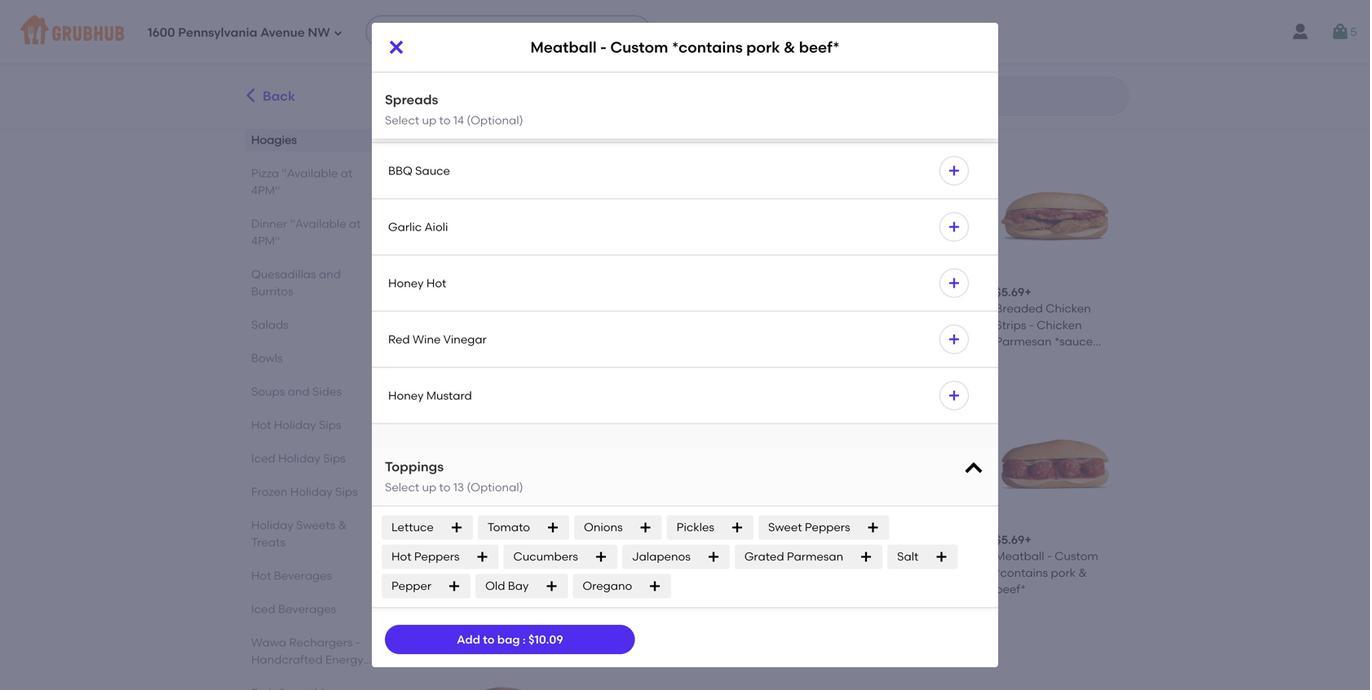 Task type: locate. For each thing, give the bounding box(es) containing it.
wawa
[[251, 636, 286, 650]]

up for toppings
[[422, 481, 437, 495]]

(optional) inside toppings select up to 13 (optional)
[[467, 481, 523, 495]]

chicken cheesesteak - custom image
[[576, 0, 696, 27]]

2 horizontal spatial beef*
[[1085, 351, 1115, 365]]

select down spreads at the left top
[[385, 113, 419, 127]]

dinner "available at 4pm" tab
[[251, 215, 378, 250]]

southern
[[477, 566, 527, 580]]

soups
[[251, 385, 285, 399]]

sweet peppers
[[768, 521, 850, 535]]

4pm" down pizza
[[251, 184, 280, 197]]

(optional) right the 13 at the left of the page
[[467, 481, 523, 495]]

honey right pepper
[[436, 583, 471, 597]]

iced inside "tab"
[[251, 603, 275, 617]]

and up veggie
[[513, 54, 535, 68]]

honey
[[436, 87, 471, 101], [388, 276, 424, 290], [388, 389, 424, 403], [436, 583, 471, 597]]

custom inside $5.69 + meatball - custom *contains pork & beef*
[[1055, 550, 1099, 564]]

hot inside tab
[[251, 418, 271, 432]]

meatball inside $5.69 + meatball - custom *contains pork & beef*
[[995, 550, 1045, 564]]

holiday up treats
[[251, 519, 293, 533]]

double meat cold hoagies and sandwiches - turkey & ham image
[[716, 651, 836, 691]]

breaded chicken strips - custom button
[[569, 148, 702, 357]]

svg image for red wine vinegar
[[948, 333, 961, 346]]

sips up sweets
[[335, 485, 358, 499]]

$5.69 + chicken cheesesteak - marinara
[[716, 37, 836, 84]]

1 vertical spatial *contains
[[995, 566, 1048, 580]]

chicken cheesesteak - chipotle image
[[436, 154, 556, 275]]

svg image inside garlic aioli "button"
[[948, 221, 961, 234]]

hot inside $5.69 + breaded chicken strips - southern honey hot
[[474, 583, 494, 597]]

svg image for old bay
[[545, 580, 558, 593]]

:
[[523, 633, 526, 647]]

hot holiday sips
[[251, 418, 341, 432]]

& inside holiday sweets & treats
[[338, 519, 347, 533]]

contains
[[995, 351, 1043, 365]]

cheesesteak inside $5.69 + cheesesteak - marinara
[[856, 550, 928, 564]]

hot down the southern
[[474, 583, 494, 597]]

and for soups and sides
[[288, 385, 310, 399]]

hoagies up pizza
[[251, 133, 297, 147]]

0 vertical spatial select
[[385, 113, 419, 127]]

pork inside "$5.69 + breaded chicken strips - chicken parmesan *sauce contains pork & beef*"
[[1046, 351, 1071, 365]]

strips for breaded chicken strips - buffalo
[[716, 318, 747, 332]]

select
[[385, 113, 419, 127], [385, 481, 419, 495]]

custom inside $5.69 + cheesesteak - custom
[[576, 566, 619, 580]]

beef* inside $5.69 + meatball - custom *contains pork & beef*
[[995, 583, 1026, 597]]

svg image inside bbq sauce button
[[948, 164, 961, 177]]

1 vertical spatial at
[[349, 217, 361, 231]]

hot up chipotle
[[426, 276, 446, 290]]

and for quesadillas and burritos
[[319, 268, 341, 281]]

mustard up sandwiches on the top
[[425, 51, 471, 65]]

1 vertical spatial up
[[422, 481, 437, 495]]

hot
[[426, 276, 446, 290], [251, 418, 271, 432], [392, 550, 412, 564], [251, 569, 271, 583], [474, 583, 494, 597]]

parmesan up the contains
[[995, 335, 1052, 349]]

strips for breaded chicken strips - bbq
[[856, 318, 887, 332]]

beverages for hot beverages
[[274, 569, 332, 583]]

0 horizontal spatial buffalo
[[757, 318, 796, 332]]

2 vertical spatial pork
[[1051, 566, 1076, 580]]

breaded inside "$5.69 + breaded chicken strips - chicken parmesan *sauce contains pork & beef*"
[[995, 302, 1043, 316]]

to for toppings
[[439, 481, 451, 495]]

1 horizontal spatial beef*
[[995, 583, 1026, 597]]

to left bag
[[483, 633, 495, 647]]

parmesan down sweet peppers
[[787, 550, 844, 564]]

$5.69
[[576, 37, 605, 51], [716, 37, 745, 51], [995, 37, 1025, 51], [436, 285, 465, 299], [995, 285, 1025, 299], [436, 533, 465, 547], [576, 533, 605, 547], [716, 533, 745, 547], [856, 533, 885, 547], [995, 533, 1025, 547]]

& inside "$5.69 + breaded chicken strips - chicken parmesan *sauce contains pork & beef*"
[[1074, 351, 1082, 365]]

1 vertical spatial and
[[319, 268, 341, 281]]

caret left icon image
[[242, 87, 259, 104]]

1 vertical spatial meatball
[[995, 550, 1045, 564]]

1 vertical spatial beverages
[[278, 603, 336, 617]]

- inside cold hoagies and sandwiches - veggie honey smoked turkey
[[505, 70, 510, 84]]

svg image for honey hot
[[948, 277, 961, 290]]

svg image
[[1331, 22, 1351, 42], [333, 28, 343, 38], [948, 164, 961, 177], [450, 522, 463, 535], [639, 522, 652, 535], [731, 522, 744, 535], [867, 522, 880, 535], [476, 551, 489, 564], [707, 551, 720, 564], [545, 580, 558, 593]]

*contains
[[672, 38, 743, 56], [995, 566, 1048, 580]]

cheesesteak inside the $5.69 chicken cheesesteak - chipotle
[[484, 302, 556, 316]]

1 vertical spatial marinara
[[856, 566, 906, 580]]

peppers right sweet
[[805, 521, 850, 535]]

select down toppings
[[385, 481, 419, 495]]

mustard down "red wine vinegar"
[[426, 389, 472, 403]]

1 vertical spatial mustard
[[426, 389, 472, 403]]

bag
[[497, 633, 520, 647]]

breaded chicken strips - custom
[[576, 302, 671, 332]]

iced holiday sips
[[251, 452, 346, 466]]

cheesesteak inside $5.69 chicken cheesesteak - buffalo
[[1044, 54, 1116, 68]]

svg image for garlic aioli
[[948, 221, 961, 234]]

and inside cold hoagies and sandwiches - veggie honey smoked turkey
[[513, 54, 535, 68]]

& inside $5.69 + meatball - custom *contains pork & beef*
[[1079, 566, 1087, 580]]

breaded
[[576, 302, 623, 316], [716, 302, 763, 316], [856, 302, 903, 316], [995, 302, 1043, 316], [436, 550, 483, 564]]

beverages
[[274, 569, 332, 583], [278, 603, 336, 617]]

$5.69 inside '$5.69 + chicken cheesesteak - marinara'
[[716, 37, 745, 51]]

svg image
[[387, 38, 406, 57], [948, 221, 961, 234], [948, 277, 961, 290], [948, 333, 961, 346], [948, 390, 961, 403], [963, 458, 985, 481], [547, 522, 560, 535], [595, 551, 608, 564], [860, 551, 873, 564], [935, 551, 948, 564], [448, 580, 461, 593], [649, 580, 662, 593]]

soups and sides tab
[[251, 383, 378, 401]]

marinara down salt
[[856, 566, 906, 580]]

$5.69 for $5.69 + cheesesteak - bbq
[[716, 533, 745, 547]]

0 vertical spatial at
[[341, 166, 353, 180]]

1 up from the top
[[422, 113, 437, 127]]

(optional) for spreads
[[467, 113, 523, 127]]

bbq sauce button
[[372, 143, 998, 199]]

hot down soups
[[251, 418, 271, 432]]

0 vertical spatial parmesan
[[995, 335, 1052, 349]]

$5.69 for $5.69 + cheesesteak - custom
[[576, 533, 605, 547]]

garlic
[[388, 220, 422, 234]]

0 horizontal spatial marinara
[[723, 70, 774, 84]]

2 vertical spatial and
[[288, 385, 310, 399]]

$5.69 for $5.69 chicken cheesesteak - chipotle
[[436, 285, 465, 299]]

2 select from the top
[[385, 481, 419, 495]]

old bay
[[485, 580, 529, 594]]

meatball
[[531, 38, 597, 56], [995, 550, 1045, 564]]

1 vertical spatial hoagies
[[251, 133, 297, 147]]

0 vertical spatial and
[[513, 54, 535, 68]]

honey inside $5.69 + breaded chicken strips - southern honey hot
[[436, 583, 471, 597]]

red wine vinegar
[[388, 333, 487, 347]]

beef*
[[799, 38, 840, 56], [1085, 351, 1115, 365], [995, 583, 1026, 597]]

hot for hot peppers
[[392, 550, 412, 564]]

up down toppings
[[422, 481, 437, 495]]

1 horizontal spatial meatball
[[995, 550, 1045, 564]]

honey up turkey
[[436, 87, 471, 101]]

up inside toppings select up to 13 (optional)
[[422, 481, 437, 495]]

1 vertical spatial "available
[[290, 217, 346, 231]]

0 vertical spatial (optional)
[[467, 113, 523, 127]]

at inside "dinner "available at 4pm""
[[349, 217, 361, 231]]

- inside "$5.69 + breaded chicken strips - chicken parmesan *sauce contains pork & beef*"
[[1029, 318, 1034, 332]]

"available inside "dinner "available at 4pm""
[[290, 217, 346, 231]]

(optional) down smoked
[[467, 113, 523, 127]]

peppers down lettuce
[[414, 550, 460, 564]]

garlic aioli button
[[372, 199, 998, 255]]

2 vertical spatial sips
[[335, 485, 358, 499]]

beef* inside "$5.69 + breaded chicken strips - chicken parmesan *sauce contains pork & beef*"
[[1085, 351, 1115, 365]]

strips for breaded chicken strips - custom
[[576, 318, 607, 332]]

salads tab
[[251, 316, 378, 334]]

0 horizontal spatial peppers
[[414, 550, 460, 564]]

and inside quesadillas and burritos
[[319, 268, 341, 281]]

$5.69 inside "$5.69 + breaded chicken strips - chicken parmesan *sauce contains pork & beef*"
[[995, 285, 1025, 299]]

rechargers
[[289, 636, 353, 650]]

"available down the hoagies tab
[[282, 166, 338, 180]]

strips inside breaded chicken strips - bbq
[[856, 318, 887, 332]]

1 vertical spatial pork
[[1046, 351, 1071, 365]]

to
[[439, 113, 451, 127], [439, 481, 451, 495], [483, 633, 495, 647]]

handcrafted
[[251, 653, 323, 667]]

hoagies
[[465, 54, 510, 68], [251, 133, 297, 147]]

1 vertical spatial iced
[[251, 603, 275, 617]]

1 horizontal spatial buffalo
[[1003, 70, 1042, 84]]

beverages inside "tab"
[[278, 603, 336, 617]]

iced for iced holiday sips
[[251, 452, 275, 466]]

holiday down the soups and sides
[[274, 418, 316, 432]]

strips
[[576, 318, 607, 332], [716, 318, 747, 332], [856, 318, 887, 332], [995, 318, 1027, 332], [436, 566, 467, 580]]

1 horizontal spatial hoagies
[[465, 54, 510, 68]]

back button
[[241, 77, 296, 116]]

ketchup
[[388, 108, 435, 121]]

hot for hot beverages
[[251, 569, 271, 583]]

(optional) inside spreads select up to 14 (optional)
[[467, 113, 523, 127]]

holiday sweets & treats tab
[[251, 517, 378, 551]]

frozen holiday sips tab
[[251, 484, 378, 501]]

0 vertical spatial buffalo
[[1003, 70, 1042, 84]]

cheesesteak - custom image
[[576, 402, 696, 523]]

veggie
[[513, 70, 551, 84]]

svg image for onions
[[639, 522, 652, 535]]

to inside spreads select up to 14 (optional)
[[439, 113, 451, 127]]

2 iced from the top
[[251, 603, 275, 617]]

strips inside breaded chicken strips - custom
[[576, 318, 607, 332]]

iced for iced beverages
[[251, 603, 275, 617]]

buffalo
[[1003, 70, 1042, 84], [757, 318, 796, 332]]

svg image for oregano
[[649, 580, 662, 593]]

0 vertical spatial "available
[[282, 166, 338, 180]]

holiday down iced holiday sips tab
[[290, 485, 333, 499]]

iced inside tab
[[251, 452, 275, 466]]

0 vertical spatial iced
[[251, 452, 275, 466]]

select inside spreads select up to 14 (optional)
[[385, 113, 419, 127]]

holiday down hot holiday sips
[[278, 452, 320, 466]]

$5.69 inside $5.69 + breaded chicken strips - southern honey hot
[[436, 533, 465, 547]]

- inside wawa rechargers - handcrafted energy drinks (contains caffeine)
[[355, 636, 360, 650]]

buffalo for $5.69
[[1003, 70, 1042, 84]]

tab
[[251, 685, 378, 691]]

to inside toppings select up to 13 (optional)
[[439, 481, 451, 495]]

4pm"
[[251, 184, 280, 197], [251, 234, 280, 248]]

breaded for bbq
[[856, 302, 903, 316]]

1 select from the top
[[385, 113, 419, 127]]

marinara down chicken cheesesteak - marinara image
[[723, 70, 774, 84]]

1 vertical spatial parmesan
[[787, 550, 844, 564]]

and down dinner "available at 4pm" 'tab'
[[319, 268, 341, 281]]

0 vertical spatial up
[[422, 113, 437, 127]]

peppers for sweet peppers
[[805, 521, 850, 535]]

2 (optional) from the top
[[467, 481, 523, 495]]

1 vertical spatial to
[[439, 481, 451, 495]]

0 horizontal spatial *contains
[[672, 38, 743, 56]]

spreads
[[385, 92, 438, 108]]

and
[[513, 54, 535, 68], [319, 268, 341, 281], [288, 385, 310, 399]]

aioli
[[425, 220, 448, 234]]

+ inside "$5.69 + breaded chicken strips - chicken parmesan *sauce contains pork & beef*"
[[1025, 285, 1032, 299]]

select for spreads
[[385, 113, 419, 127]]

iced
[[251, 452, 275, 466], [251, 603, 275, 617]]

1 vertical spatial 4pm"
[[251, 234, 280, 248]]

$5.69 inside $5.69 + meatball - custom *contains pork & beef*
[[995, 533, 1025, 547]]

0 vertical spatial peppers
[[805, 521, 850, 535]]

beverages inside tab
[[274, 569, 332, 583]]

"available for dinner
[[290, 217, 346, 231]]

svg image inside honey mustard button
[[948, 390, 961, 403]]

- inside breaded chicken strips - buffalo
[[749, 318, 754, 332]]

hot inside tab
[[251, 569, 271, 583]]

breaded inside breaded chicken strips - custom
[[576, 302, 623, 316]]

svg image for 1600 pennsylvania avenue nw
[[333, 28, 343, 38]]

chicken cheesesteak - marinara image
[[716, 0, 836, 27]]

pepper
[[392, 580, 432, 594]]

0 vertical spatial to
[[439, 113, 451, 127]]

$5.69 inside $5.69 + cheesesteak - marinara
[[856, 533, 885, 547]]

at down the hoagies tab
[[341, 166, 353, 180]]

holiday for frozen
[[290, 485, 333, 499]]

iced up wawa
[[251, 603, 275, 617]]

0 vertical spatial beverages
[[274, 569, 332, 583]]

svg image for lettuce
[[450, 522, 463, 535]]

hot up pepper
[[392, 550, 412, 564]]

"available inside pizza "available at 4pm"
[[282, 166, 338, 180]]

"available down pizza "available at 4pm" tab
[[290, 217, 346, 231]]

to left the 14
[[439, 113, 451, 127]]

1 horizontal spatial peppers
[[805, 521, 850, 535]]

meatball - custom *contains pork & beef*
[[531, 38, 840, 56]]

cheesesteak - bbq image
[[716, 402, 836, 523]]

1 (optional) from the top
[[467, 113, 523, 127]]

1 horizontal spatial parmesan
[[995, 335, 1052, 349]]

sips for hot holiday sips
[[319, 418, 341, 432]]

+ inside '$5.69 + chicken cheesesteak - marinara'
[[745, 37, 752, 51]]

cheesesteak
[[624, 54, 696, 68], [764, 54, 836, 68], [904, 54, 976, 68], [1044, 54, 1116, 68], [484, 302, 556, 316], [576, 550, 648, 564], [716, 550, 788, 564], [856, 550, 928, 564]]

cheesesteak - marinara image
[[856, 402, 976, 523]]

meatball - custom *contains pork & beef* image
[[995, 402, 1116, 523]]

strips inside breaded chicken strips - buffalo
[[716, 318, 747, 332]]

hot for hot holiday sips
[[251, 418, 271, 432]]

&
[[784, 38, 796, 56], [1074, 351, 1082, 365], [338, 519, 347, 533], [1079, 566, 1087, 580]]

"available
[[282, 166, 338, 180], [290, 217, 346, 231]]

smoked
[[474, 87, 519, 101]]

mustard
[[425, 51, 471, 65], [426, 389, 472, 403]]

1 vertical spatial select
[[385, 481, 419, 495]]

up down spreads at the left top
[[422, 113, 437, 127]]

+ for $5.69 + breaded chicken strips - chicken parmesan *sauce contains pork & beef*
[[1025, 285, 1032, 299]]

0 horizontal spatial and
[[288, 385, 310, 399]]

1 horizontal spatial *contains
[[995, 566, 1048, 580]]

$5.69 for $5.69 + meatball - custom *contains pork & beef*
[[995, 533, 1025, 547]]

svg image inside 'honey hot' button
[[948, 277, 961, 290]]

+ for $5.69 + chicken cheesesteak - marinara
[[745, 37, 752, 51]]

hot down treats
[[251, 569, 271, 583]]

2 vertical spatial beef*
[[995, 583, 1026, 597]]

hoagies up sandwiches on the top
[[465, 54, 510, 68]]

bbq inside bbq sauce button
[[388, 164, 413, 178]]

1 4pm" from the top
[[251, 184, 280, 197]]

0 vertical spatial sips
[[319, 418, 341, 432]]

sips for frozen holiday sips
[[335, 485, 358, 499]]

oregano
[[583, 580, 632, 594]]

$5.69 inside the $5.69 chicken cheesesteak - chipotle
[[436, 285, 465, 299]]

hoagies tab
[[251, 131, 378, 148]]

$5.69 inside $5.69 chicken cheesesteak - buffalo
[[995, 37, 1025, 51]]

2 horizontal spatial and
[[513, 54, 535, 68]]

bbq inside breaded chicken strips - bbq
[[897, 318, 921, 332]]

pork
[[747, 38, 780, 56], [1046, 351, 1071, 365], [1051, 566, 1076, 580]]

- inside $5.69 + breaded chicken strips - southern honey hot
[[469, 566, 474, 580]]

cold hoagies and sandwiches - veggie honey smoked turkey
[[436, 54, 551, 117]]

breaded chicken strips - bbq button
[[849, 148, 982, 357]]

chicken inside breaded chicken strips - buffalo
[[766, 302, 811, 316]]

1 vertical spatial sips
[[323, 452, 346, 466]]

0 vertical spatial *contains
[[672, 38, 743, 56]]

1 vertical spatial peppers
[[414, 550, 460, 564]]

up inside spreads select up to 14 (optional)
[[422, 113, 437, 127]]

holiday for hot
[[274, 418, 316, 432]]

at left garlic
[[349, 217, 361, 231]]

2 4pm" from the top
[[251, 234, 280, 248]]

cold hoagies and sandwiches - veggie honey smoked turkey image
[[436, 0, 556, 27]]

beverages down hot beverages tab at the left bottom
[[278, 603, 336, 617]]

1 vertical spatial (optional)
[[467, 481, 523, 495]]

holiday inside holiday sweets & treats
[[251, 519, 293, 533]]

quesadillas and burritos
[[251, 268, 341, 299]]

svg image for cucumbers
[[595, 551, 608, 564]]

iced beverages
[[251, 603, 336, 617]]

yellow mustard button
[[372, 31, 998, 86]]

buffalo inside breaded chicken strips - buffalo
[[757, 318, 796, 332]]

breaded inside breaded chicken strips - bbq
[[856, 302, 903, 316]]

beverages up iced beverages
[[274, 569, 332, 583]]

0 vertical spatial marinara
[[723, 70, 774, 84]]

$5.69 inside $5.69 + chicken cheesesteak - custom
[[576, 37, 605, 51]]

avenue
[[260, 25, 305, 40]]

cheesesteak inside '$5.69 + chicken cheesesteak - marinara'
[[764, 54, 836, 68]]

1 horizontal spatial marinara
[[856, 566, 906, 580]]

at inside pizza "available at 4pm"
[[341, 166, 353, 180]]

and left sides
[[288, 385, 310, 399]]

at
[[341, 166, 353, 180], [349, 217, 361, 231]]

up for spreads
[[422, 113, 437, 127]]

0 horizontal spatial meatball
[[531, 38, 597, 56]]

chicken inside $5.69 chicken cheesesteak - buffalo
[[995, 54, 1041, 68]]

0 horizontal spatial parmesan
[[787, 550, 844, 564]]

4pm" inside pizza "available at 4pm"
[[251, 184, 280, 197]]

- inside $5.69 + chicken cheesesteak - custom
[[576, 70, 580, 84]]

to left the 13 at the left of the page
[[439, 481, 451, 495]]

svg image for jalapenos
[[707, 551, 720, 564]]

sips down sides
[[319, 418, 341, 432]]

0 vertical spatial mustard
[[425, 51, 471, 65]]

0 horizontal spatial beef*
[[799, 38, 840, 56]]

dinner "available at 4pm"
[[251, 217, 361, 248]]

+ inside $5.69 + meatball - custom *contains pork & beef*
[[1025, 533, 1032, 547]]

$5.69 inside $5.69 + cheesesteak - bbq
[[716, 533, 745, 547]]

0 vertical spatial 4pm"
[[251, 184, 280, 197]]

0 horizontal spatial hoagies
[[251, 133, 297, 147]]

2 up from the top
[[422, 481, 437, 495]]

- inside the $5.69 chicken cheesesteak - chipotle
[[436, 318, 440, 332]]

1 iced from the top
[[251, 452, 275, 466]]

$5.69 chicken cheesesteak - chipotle
[[436, 285, 556, 332]]

1 vertical spatial beef*
[[1085, 351, 1115, 365]]

+ inside $5.69 + cheesesteak - bbq
[[745, 533, 752, 547]]

iced up frozen
[[251, 452, 275, 466]]

svg image for tomato
[[547, 522, 560, 535]]

0 vertical spatial hoagies
[[465, 54, 510, 68]]

chicken
[[576, 54, 621, 68], [716, 54, 761, 68], [856, 54, 901, 68], [995, 54, 1041, 68], [436, 302, 481, 316], [626, 302, 671, 316], [766, 302, 811, 316], [906, 302, 951, 316], [1046, 302, 1091, 316], [1037, 318, 1082, 332], [486, 550, 531, 564]]

buffalo for breaded
[[757, 318, 796, 332]]

0 vertical spatial beef*
[[799, 38, 840, 56]]

+ for $5.69 + breaded chicken strips - southern honey hot
[[465, 533, 472, 547]]

wawa rechargers - handcrafted energy drinks (contains caffeine)
[[251, 636, 363, 691]]

breaded chicken strips - southern honey hot image
[[436, 402, 556, 523]]

- inside '$5.69 + chicken cheesesteak - marinara'
[[716, 70, 720, 84]]

+ inside $5.69 + chicken cheesesteak - custom
[[605, 37, 612, 51]]

$10.09
[[529, 633, 563, 647]]

4pm" down "dinner"
[[251, 234, 280, 248]]

main navigation navigation
[[0, 0, 1370, 64]]

1 vertical spatial buffalo
[[757, 318, 796, 332]]

+ inside $5.69 + cheesesteak - custom
[[605, 533, 612, 547]]

sips up frozen holiday sips tab
[[323, 452, 346, 466]]

1 horizontal spatial and
[[319, 268, 341, 281]]

marinara
[[723, 70, 774, 84], [856, 566, 906, 580]]

custom for $5.69 + meatball - custom *contains pork & beef*
[[1055, 550, 1099, 564]]



Task type: vqa. For each thing, say whether or not it's contained in the screenshot.
Fri,
no



Task type: describe. For each thing, give the bounding box(es) containing it.
custom for $5.69 + cheesesteak - custom
[[576, 566, 619, 580]]

5 button
[[1331, 17, 1357, 46]]

hot beverages tab
[[251, 568, 378, 585]]

+ for $5.69 + cheesesteak - marinara
[[885, 533, 892, 547]]

old
[[485, 580, 505, 594]]

hot hoagies - meatball parmesan *contains pork & beef* image
[[436, 651, 556, 691]]

cold
[[436, 54, 462, 68]]

$5.69 + cheesesteak - custom
[[576, 533, 655, 580]]

salads
[[251, 318, 289, 332]]

breaded chicken strips - buffalo image
[[716, 154, 836, 275]]

chicken inside chicken cheesesteak - bbq
[[856, 54, 901, 68]]

svg image for sweet peppers
[[867, 522, 880, 535]]

honey mustard button
[[372, 368, 998, 424]]

+ for $5.69 + cheesesteak - bbq
[[745, 533, 752, 547]]

0 vertical spatial pork
[[747, 38, 780, 56]]

hot holiday sips tab
[[251, 417, 378, 434]]

chicken inside breaded chicken strips - custom
[[626, 302, 671, 316]]

+ for $5.69 + cheesesteak - custom
[[605, 533, 612, 547]]

strips inside "$5.69 + breaded chicken strips - chicken parmesan *sauce contains pork & beef*"
[[995, 318, 1027, 332]]

pork inside $5.69 + meatball - custom *contains pork & beef*
[[1051, 566, 1076, 580]]

energy
[[325, 653, 363, 667]]

frozen holiday sips
[[251, 485, 358, 499]]

cucumbers
[[514, 550, 578, 564]]

chicken inside the $5.69 chicken cheesesteak - chipotle
[[436, 302, 481, 316]]

$5.69 + breaded chicken strips - southern honey hot
[[436, 533, 531, 597]]

mustard for honey mustard
[[426, 389, 472, 403]]

breaded inside $5.69 + breaded chicken strips - southern honey hot
[[436, 550, 483, 564]]

toppings
[[385, 459, 444, 475]]

5
[[1351, 25, 1357, 39]]

4pm" for dinner "available at 4pm"
[[251, 234, 280, 248]]

jalapenos
[[632, 550, 691, 564]]

*contains inside $5.69 + meatball - custom *contains pork & beef*
[[995, 566, 1048, 580]]

$5.69 for $5.69 + cheesesteak - marinara
[[856, 533, 885, 547]]

hot inside button
[[426, 276, 446, 290]]

bowls tab
[[251, 350, 378, 367]]

svg image for pickles
[[731, 522, 744, 535]]

cheesesteak inside $5.69 + cheesesteak - custom
[[576, 550, 648, 564]]

honey mustard
[[388, 389, 472, 403]]

nw
[[308, 25, 330, 40]]

hot beverages
[[251, 569, 332, 583]]

$5.69 + chicken cheesesteak - custom
[[576, 37, 696, 84]]

$5.69 for $5.69 chicken cheesesteak - buffalo
[[995, 37, 1025, 51]]

parmesan inside "$5.69 + breaded chicken strips - chicken parmesan *sauce contains pork & beef*"
[[995, 335, 1052, 349]]

soups and sides
[[251, 385, 342, 399]]

pizza "available at 4pm" tab
[[251, 165, 378, 199]]

bbq inside chicken cheesesteak - bbq
[[863, 70, 887, 84]]

iced beverages tab
[[251, 601, 378, 618]]

$5.69 chicken cheesesteak - buffalo
[[995, 37, 1116, 84]]

marinara inside $5.69 + cheesesteak - marinara
[[856, 566, 906, 580]]

breaded chicken strips - custom image
[[576, 154, 696, 275]]

svg image for honey mustard
[[948, 390, 961, 403]]

cheesesteak inside $5.69 + cheesesteak - bbq
[[716, 550, 788, 564]]

- inside breaded chicken strips - bbq
[[889, 318, 894, 332]]

pennsylvania
[[178, 25, 257, 40]]

breaded for custom
[[576, 302, 623, 316]]

chicken inside breaded chicken strips - bbq
[[906, 302, 951, 316]]

double meat cold hoagies and sandwiches - custom italian image
[[856, 651, 976, 691]]

garlic aioli
[[388, 220, 448, 234]]

+ for $5.69 + meatball - custom *contains pork & beef*
[[1025, 533, 1032, 547]]

red wine vinegar button
[[372, 312, 998, 367]]

- inside chicken cheesesteak - bbq
[[856, 70, 860, 84]]

hoagies inside cold hoagies and sandwiches - veggie honey smoked turkey
[[465, 54, 510, 68]]

sweet
[[768, 521, 802, 535]]

- inside $5.69 + cheesesteak - custom
[[650, 550, 655, 564]]

pickles
[[677, 521, 715, 535]]

honey hot
[[388, 276, 446, 290]]

breaded for buffalo
[[716, 302, 763, 316]]

svg image for bbq sauce
[[948, 164, 961, 177]]

- inside $5.69 + cheesesteak - marinara
[[930, 550, 935, 564]]

tomato
[[488, 521, 530, 535]]

toppings select up to 13 (optional)
[[385, 459, 523, 495]]

bay
[[508, 580, 529, 594]]

svg image for salt
[[935, 551, 948, 564]]

bbq sauce
[[388, 164, 450, 178]]

strips inside $5.69 + breaded chicken strips - southern honey hot
[[436, 566, 467, 580]]

svg image for grated parmesan
[[860, 551, 873, 564]]

chicken cheesesteak - bbq image
[[856, 0, 976, 27]]

svg image inside 5 button
[[1331, 22, 1351, 42]]

ketchup button
[[372, 87, 998, 142]]

grated
[[745, 550, 784, 564]]

$5.69 + cheesesteak - marinara
[[856, 533, 935, 580]]

quesadillas and burritos tab
[[251, 266, 378, 300]]

iced holiday sips tab
[[251, 450, 378, 467]]

sandwiches
[[436, 70, 502, 84]]

chicken cheesesteak - bbq button
[[849, 0, 982, 109]]

marinara inside '$5.69 + chicken cheesesteak - marinara'
[[723, 70, 774, 84]]

quesadillas
[[251, 268, 316, 281]]

(contains
[[288, 671, 342, 684]]

drinks
[[251, 671, 285, 684]]

at for pizza "available at 4pm"
[[341, 166, 353, 180]]

chipotle
[[443, 318, 491, 332]]

$5.69 for $5.69 + chicken cheesesteak - custom
[[576, 37, 605, 51]]

honey down red at the left of the page
[[388, 389, 424, 403]]

treats
[[251, 536, 285, 550]]

turkey
[[436, 103, 471, 117]]

burritos
[[251, 285, 293, 299]]

add
[[457, 633, 480, 647]]

$5.69 + breaded chicken strips - chicken parmesan *sauce contains pork & beef*
[[995, 285, 1115, 365]]

chicken inside '$5.69 + chicken cheesesteak - marinara'
[[716, 54, 761, 68]]

breaded chicken strips - buffalo
[[716, 302, 811, 332]]

cold hoagies and sandwiches - veggie honey smoked turkey button
[[429, 0, 563, 117]]

custom inside $5.69 + chicken cheesesteak - custom
[[583, 70, 627, 84]]

wine
[[413, 333, 441, 347]]

bbq inside $5.69 + cheesesteak - bbq
[[798, 550, 822, 564]]

sips for iced holiday sips
[[323, 452, 346, 466]]

4pm" for pizza "available at 4pm"
[[251, 184, 280, 197]]

pizza
[[251, 166, 279, 180]]

"available for pizza
[[282, 166, 338, 180]]

$5.69 + cheesesteak - bbq
[[716, 533, 822, 564]]

$5.69 for $5.69 + chicken cheesesteak - marinara
[[716, 37, 745, 51]]

- inside breaded chicken strips - custom
[[609, 318, 614, 332]]

- inside $5.69 + meatball - custom *contains pork & beef*
[[1047, 550, 1052, 564]]

breaded chicken strips - bbq
[[856, 302, 951, 332]]

hot hoagies - pepperoni marinara *sauce contains pork & beef* image
[[576, 651, 696, 691]]

cheesesteak inside $5.69 + chicken cheesesteak - custom
[[624, 54, 696, 68]]

select for toppings
[[385, 481, 419, 495]]

spreads select up to 14 (optional)
[[385, 92, 523, 127]]

beverages for iced beverages
[[278, 603, 336, 617]]

svg image for hot peppers
[[476, 551, 489, 564]]

honey hot button
[[372, 256, 998, 311]]

1600 pennsylvania avenue nw
[[148, 25, 330, 40]]

onions
[[584, 521, 623, 535]]

at for dinner "available at 4pm"
[[349, 217, 361, 231]]

back
[[263, 88, 295, 104]]

$5.69 for $5.69 + breaded chicken strips - southern honey hot
[[436, 533, 465, 547]]

double meat cold hoagies and sandwiches - custom image
[[995, 651, 1116, 691]]

hoagies inside tab
[[251, 133, 297, 147]]

svg image for pepper
[[448, 580, 461, 593]]

pizza "available at 4pm"
[[251, 166, 353, 197]]

0 vertical spatial meatball
[[531, 38, 597, 56]]

salt
[[897, 550, 919, 564]]

2 vertical spatial to
[[483, 633, 495, 647]]

sides
[[312, 385, 342, 399]]

wawa rechargers - handcrafted energy drinks (contains caffeine) tab
[[251, 635, 378, 691]]

breaded chicken strips - buffalo button
[[709, 148, 842, 357]]

lettuce
[[392, 521, 434, 535]]

chicken cheesesteak - buffalo image
[[995, 0, 1116, 27]]

- inside $5.69 + cheesesteak - bbq
[[790, 550, 795, 564]]

honey down garlic
[[388, 276, 424, 290]]

breaded chicken strips - bbq image
[[856, 154, 976, 275]]

sauce
[[415, 164, 450, 178]]

(optional) for toppings
[[467, 481, 523, 495]]

holiday for iced
[[278, 452, 320, 466]]

to for spreads
[[439, 113, 451, 127]]

hot peppers
[[392, 550, 460, 564]]

+ for $5.69 + chicken cheesesteak - custom
[[605, 37, 612, 51]]

peppers for hot peppers
[[414, 550, 460, 564]]

13
[[453, 481, 464, 495]]

$5.69 for $5.69 + breaded chicken strips - chicken parmesan *sauce contains pork & beef*
[[995, 285, 1025, 299]]

frozen
[[251, 485, 288, 499]]

*sauce
[[1055, 335, 1093, 349]]

honey inside cold hoagies and sandwiches - veggie honey smoked turkey
[[436, 87, 471, 101]]

dinner
[[251, 217, 287, 231]]

- inside $5.69 chicken cheesesteak - buffalo
[[995, 70, 1000, 84]]

vinegar
[[443, 333, 487, 347]]

yellow mustard
[[388, 51, 471, 65]]

chicken inside $5.69 + chicken cheesesteak - custom
[[576, 54, 621, 68]]

mustard for yellow mustard
[[425, 51, 471, 65]]

1600
[[148, 25, 175, 40]]

holiday sweets & treats
[[251, 519, 347, 550]]

grated parmesan
[[745, 550, 844, 564]]

sweets
[[296, 519, 335, 533]]

custom for breaded chicken strips - custom
[[617, 318, 661, 332]]

chicken cheesesteak - bbq
[[856, 54, 976, 84]]

yellow
[[388, 51, 423, 65]]

cheesesteak inside chicken cheesesteak - bbq
[[904, 54, 976, 68]]

breaded chicken strips - chicken parmesan *sauce contains pork & beef* image
[[995, 154, 1116, 275]]

chicken inside $5.69 + breaded chicken strips - southern honey hot
[[486, 550, 531, 564]]



